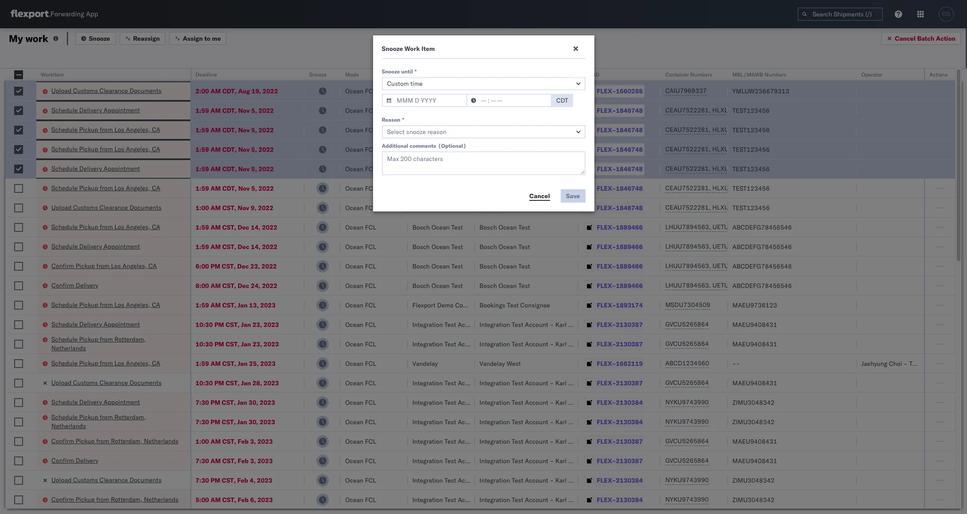 Task type: describe. For each thing, give the bounding box(es) containing it.
my
[[9, 32, 23, 45]]

2 gvcu5265864 from the top
[[666, 340, 709, 348]]

pm down 1:59 am cst, jan 13, 2023
[[215, 321, 224, 329]]

upload for fourth upload customs clearance documents link from the top
[[51, 476, 72, 484]]

cancel for cancel batch action
[[896, 34, 916, 42]]

container numbers
[[666, 71, 713, 78]]

pickup for 4th schedule pickup from los angeles, ca button
[[79, 223, 98, 231]]

client name button
[[408, 70, 467, 78]]

forwarding app link
[[11, 10, 98, 19]]

age
[[957, 360, 968, 368]]

hlxu6269489, for 5th schedule pickup from los angeles, ca button from the bottom
[[713, 145, 758, 153]]

5 flex- from the top
[[597, 165, 616, 173]]

21 ocean fcl from the top
[[346, 477, 377, 485]]

pm up 1:59 am cst, jan 25, 2023
[[215, 340, 224, 348]]

1:59 am cst, jan 25, 2023
[[196, 360, 276, 368]]

3 fcl from the top
[[365, 126, 377, 134]]

2 maeu9408431 from the top
[[733, 340, 778, 348]]

8:00 am cst, dec 24, 2022
[[196, 282, 278, 290]]

30, for schedule delivery appointment
[[249, 399, 258, 407]]

2023 down 1:59 am cst, jan 13, 2023
[[264, 321, 279, 329]]

18 flex- from the top
[[597, 418, 616, 426]]

cancel batch action
[[896, 34, 956, 42]]

lhuu7894563, uetu5238478 for confirm delivery
[[666, 282, 756, 290]]

flex
[[583, 71, 593, 78]]

schedule pickup from rotterdam, netherlands button for 10:30 pm cst, jan 23, 2023
[[51, 335, 179, 354]]

jan up 25,
[[241, 340, 251, 348]]

5 schedule delivery appointment from the top
[[51, 398, 140, 406]]

flex-2130384 for schedule pickup from rotterdam, netherlands
[[597, 418, 643, 426]]

additional comments (optional)
[[382, 143, 467, 149]]

consignee button
[[475, 70, 570, 78]]

2 documents from the top
[[130, 204, 162, 212]]

4 ceau7522281, from the top
[[666, 165, 711, 173]]

destination
[[923, 360, 956, 368]]

cst, down 7:30 pm cst, feb 4, 2023
[[222, 496, 236, 504]]

confirm for 6:00 pm cst, dec 23, 2022
[[51, 262, 74, 270]]

maeu9736123
[[733, 301, 778, 309]]

assign to me button
[[169, 32, 227, 45]]

3 documents from the top
[[130, 379, 162, 387]]

msdu7304509
[[666, 301, 711, 309]]

2 upload customs clearance documents button from the top
[[51, 203, 162, 213]]

2:00 am cdt, aug 19, 2022
[[196, 87, 278, 95]]

5 2130387 from the top
[[616, 457, 643, 465]]

confirm pickup from los angeles, ca button
[[51, 262, 157, 271]]

reason
[[382, 116, 401, 123]]

15 flex- from the top
[[597, 360, 616, 368]]

2 10:30 pm cst, jan 23, 2023 from the top
[[196, 340, 279, 348]]

schedule for schedule delivery appointment button corresponding to 1:59 am cst, dec 14, 2022
[[51, 243, 78, 250]]

5 gvcu5265864 from the top
[[666, 457, 709, 465]]

cst, up 8:00 am cst, dec 24, 2022 at the left of page
[[222, 262, 236, 270]]

28,
[[253, 379, 262, 387]]

lhuu7894563, for confirm pickup from los angeles, ca
[[666, 262, 712, 270]]

schedule for 4th schedule pickup from los angeles, ca button
[[51, 223, 78, 231]]

11 am from the top
[[211, 301, 221, 309]]

reason *
[[382, 116, 405, 123]]

ca for 1st schedule pickup from los angeles, ca button from the top
[[152, 126, 160, 134]]

snooze until *
[[382, 68, 417, 75]]

appointment for 10:30 pm cst, jan 23, 2023
[[104, 320, 140, 328]]

1:59 for schedule delivery appointment button corresponding to 1:59 am cst, dec 14, 2022
[[196, 243, 209, 251]]

(optional)
[[438, 143, 467, 149]]

1 schedule delivery appointment link from the top
[[51, 106, 140, 115]]

6:00
[[196, 262, 209, 270]]

4,
[[250, 477, 256, 485]]

confirm pickup from rotterdam, netherlands for 1:00 am cst, feb 3, 2023
[[51, 437, 179, 445]]

abcdefg78456546 for schedule delivery appointment
[[733, 243, 793, 251]]

pm up the 1:00 am cst, feb 3, 2023
[[211, 418, 220, 426]]

1:59 am cdt, nov 5, 2022 for schedule pickup from los angeles, ca link corresponding to 5th schedule pickup from los angeles, ca button from the bottom
[[196, 146, 274, 153]]

3 am from the top
[[211, 126, 221, 134]]

jan up the 1:00 am cst, feb 3, 2023
[[237, 418, 247, 426]]

cst, up 1:59 am cst, jan 25, 2023
[[226, 340, 240, 348]]

flex-1660288
[[597, 87, 643, 95]]

deadline
[[196, 71, 217, 78]]

flex-1889466 for schedule delivery appointment
[[597, 243, 643, 251]]

uetu5238478 for schedule pickup from los angeles, ca
[[713, 223, 756, 231]]

id
[[594, 71, 600, 78]]

forwarding app
[[50, 10, 98, 18]]

5 ceau7522281, from the top
[[666, 184, 711, 192]]

12 fcl from the top
[[365, 301, 377, 309]]

forwarding
[[50, 10, 84, 18]]

pm down '7:30 am cst, feb 3, 2023'
[[211, 477, 220, 485]]

2 10:30 from the top
[[196, 340, 213, 348]]

delivery for 7:30 am cst, feb 3, 2023
[[76, 457, 98, 465]]

1 test123456 from the top
[[733, 107, 770, 115]]

choi
[[890, 360, 903, 368]]

6 schedule pickup from los angeles, ca button from the top
[[51, 359, 160, 369]]

schedule pickup from los angeles, ca link for third schedule pickup from los angeles, ca button
[[51, 184, 160, 192]]

schedule for schedule pickup from rotterdam, netherlands button related to 7:30 pm cst, jan 30, 2023
[[51, 413, 78, 421]]

angeles, inside button
[[122, 262, 147, 270]]

5 schedule pickup from los angeles, ca button from the top
[[51, 301, 160, 310]]

21 flex- from the top
[[597, 477, 616, 485]]

1 upload customs clearance documents button from the top
[[51, 86, 162, 96]]

17 ocean fcl from the top
[[346, 399, 377, 407]]

4 upload customs clearance documents from the top
[[51, 476, 162, 484]]

mbl/mawb numbers
[[733, 71, 787, 78]]

schedule pickup from rotterdam, netherlands link for 10:30
[[51, 335, 179, 353]]

2 ocean fcl from the top
[[346, 107, 377, 115]]

ceau7522281, hlxu6269489, hlxu8034992 for 5th schedule pickup from los angeles, ca button from the bottom
[[666, 145, 803, 153]]

3 10:30 from the top
[[196, 379, 213, 387]]

24,
[[251, 282, 261, 290]]

2023 right 4,
[[257, 477, 273, 485]]

19 fcl from the top
[[365, 438, 377, 446]]

11 resize handle column header from the left
[[914, 69, 925, 515]]

1662119
[[616, 360, 643, 368]]

3 hlxu8034992 from the top
[[760, 145, 803, 153]]

rotterdam, for 5:00 am cst, feb 6, 2023
[[111, 496, 142, 504]]

3 nyku9743990 from the top
[[666, 477, 709, 485]]

1:00 am cst, nov 9, 2022
[[196, 204, 274, 212]]

to
[[205, 34, 211, 42]]

1 7:30 from the top
[[196, 399, 209, 407]]

5, for 5th schedule pickup from los angeles, ca button from the bottom
[[251, 146, 257, 153]]

delivery for 1:59 am cst, dec 14, 2022
[[79, 243, 102, 250]]

18 fcl from the top
[[365, 418, 377, 426]]

9 flex- from the top
[[597, 243, 616, 251]]

snooze button
[[75, 32, 116, 45]]

1889466 for confirm pickup from los angeles, ca
[[616, 262, 643, 270]]

1893174
[[616, 301, 643, 309]]

2 resize handle column header from the left
[[180, 69, 190, 515]]

schedule delivery appointment link for 1:59 am cst, dec 14, 2022
[[51, 242, 140, 251]]

ca for third schedule pickup from los angeles, ca button
[[152, 184, 160, 192]]

6:00 pm cst, dec 23, 2022
[[196, 262, 277, 270]]

4 fcl from the top
[[365, 146, 377, 153]]

schedule pickup from los angeles, ca link for 4th schedule pickup from los angeles, ca button
[[51, 223, 160, 231]]

schedule for 5th schedule pickup from los angeles, ca button from the bottom
[[51, 145, 78, 153]]

2 cdt, from the top
[[222, 107, 237, 115]]

reassign
[[133, 34, 160, 42]]

ca for confirm pickup from los angeles, ca button
[[148, 262, 157, 270]]

12 flex- from the top
[[597, 301, 616, 309]]

schedule pickup from los angeles, ca link for 5th schedule pickup from los angeles, ca button from the bottom
[[51, 145, 160, 154]]

4 hlxu8034992 from the top
[[760, 165, 803, 173]]

dec for schedule delivery appointment
[[238, 243, 250, 251]]

1 1:59 am cdt, nov 5, 2022 from the top
[[196, 107, 274, 115]]

3 2130387 from the top
[[616, 379, 643, 387]]

cst, down 1:59 am cst, jan 25, 2023
[[226, 379, 240, 387]]

4 flex-2130387 from the top
[[597, 438, 643, 446]]

5 1846748 from the top
[[616, 184, 643, 192]]

my work
[[9, 32, 48, 45]]

container numbers button
[[661, 70, 720, 78]]

schedule for 1st schedule pickup from los angeles, ca button from the top
[[51, 126, 78, 134]]

1 ceau7522281, hlxu6269489, hlxu8034992 from the top
[[666, 106, 803, 114]]

pm down 10:30 pm cst, jan 28, 2023
[[211, 399, 220, 407]]

schedule pickup from rotterdam, netherlands button for 7:30 pm cst, jan 30, 2023
[[51, 413, 179, 432]]

bookings
[[480, 301, 506, 309]]

3 schedule pickup from los angeles, ca from the top
[[51, 184, 160, 192]]

20 fcl from the top
[[365, 457, 377, 465]]

1:59 am cst, jan 13, 2023
[[196, 301, 276, 309]]

4 flex- from the top
[[597, 146, 616, 153]]

cst, up 5:00 am cst, feb 6, 2023 at the bottom left of the page
[[222, 477, 236, 485]]

7:30 pm cst, jan 30, 2023 for schedule delivery appointment
[[196, 399, 275, 407]]

schedule for fifth schedule delivery appointment button from the bottom of the page
[[51, 106, 78, 114]]

4 gvcu5265864 from the top
[[666, 438, 709, 446]]

mode
[[346, 71, 359, 78]]

2 fcl from the top
[[365, 107, 377, 115]]

pm down 1:59 am cst, jan 25, 2023
[[215, 379, 224, 387]]

2023 up 1:59 am cst, jan 25, 2023
[[264, 340, 279, 348]]

2 test123456 from the top
[[733, 126, 770, 134]]

ca for 4th schedule pickup from los angeles, ca button
[[152, 223, 160, 231]]

3 ocean fcl from the top
[[346, 126, 377, 134]]

ceau7522281, hlxu6269489, hlxu8034992 for schedule delivery appointment button for 1:59 am cdt, nov 5, 2022
[[666, 165, 803, 173]]

schedule for fifth schedule pickup from los angeles, ca button
[[51, 301, 78, 309]]

2 clearance from the top
[[100, 204, 128, 212]]

6 schedule pickup from los angeles, ca from the top
[[51, 359, 160, 367]]

zimu3048342 for schedule pickup from rotterdam, netherlands
[[733, 418, 775, 426]]

5:00
[[196, 496, 209, 504]]

jaehyung choi - test destination age
[[862, 360, 968, 368]]

snooze left mode on the top left of the page
[[309, 71, 327, 78]]

13,
[[249, 301, 259, 309]]

os
[[943, 11, 951, 17]]

nyku9743990 for schedule pickup from rotterdam, netherlands
[[666, 418, 709, 426]]

6,
[[250, 496, 256, 504]]

mbl/mawb numbers button
[[729, 70, 849, 78]]

9 ocean fcl from the top
[[346, 243, 377, 251]]

9 am from the top
[[211, 243, 221, 251]]

15 fcl from the top
[[365, 360, 377, 368]]

22 fcl from the top
[[365, 496, 377, 504]]

0 vertical spatial *
[[415, 68, 417, 75]]

flexport. image
[[11, 10, 50, 19]]

vandelay west
[[480, 360, 521, 368]]

cst, up 1:59 am cst, jan 13, 2023
[[222, 282, 236, 290]]

1 fcl from the top
[[365, 87, 377, 95]]

1 schedule delivery appointment button from the top
[[51, 106, 140, 116]]

schedule delivery appointment link for 1:59 am cdt, nov 5, 2022
[[51, 164, 140, 173]]

mode button
[[341, 70, 399, 78]]

25,
[[249, 360, 259, 368]]

1:59 am cdt, nov 5, 2022 for schedule delivery appointment link for 1:59 am cdt, nov 5, 2022
[[196, 165, 274, 173]]

1 10:30 pm cst, jan 23, 2023 from the top
[[196, 321, 279, 329]]

10:30 pm cst, jan 28, 2023
[[196, 379, 279, 387]]

comments
[[410, 143, 436, 149]]

5, for third schedule pickup from los angeles, ca button
[[251, 184, 257, 192]]

client name
[[413, 71, 442, 78]]

8 ocean fcl from the top
[[346, 223, 377, 231]]

6 am from the top
[[211, 184, 221, 192]]

7 am from the top
[[211, 204, 221, 212]]

from inside button
[[96, 262, 109, 270]]

cst, up 7:30 pm cst, feb 4, 2023
[[222, 457, 236, 465]]

schedule delivery appointment for 10:30 pm cst, jan 23, 2023
[[51, 320, 140, 328]]

1:59 am cst, dec 14, 2022 for schedule pickup from los angeles, ca
[[196, 223, 278, 231]]

delivery for 1:59 am cdt, nov 5, 2022
[[79, 165, 102, 173]]

work
[[405, 45, 420, 53]]

client
[[413, 71, 427, 78]]

2023 up the 1:00 am cst, feb 3, 2023
[[260, 418, 275, 426]]

1:59 for 6th schedule pickup from los angeles, ca button from the top
[[196, 360, 209, 368]]

1:00 am cst, feb 3, 2023
[[196, 438, 273, 446]]

6 1846748 from the top
[[616, 204, 643, 212]]

until
[[402, 68, 413, 75]]

4 7:30 from the top
[[196, 477, 209, 485]]

dec for confirm pickup from los angeles, ca
[[237, 262, 249, 270]]

3 test123456 from the top
[[733, 146, 770, 153]]

lhuu7894563, uetu5238478 for confirm pickup from los angeles, ca
[[666, 262, 756, 270]]

3 upload customs clearance documents from the top
[[51, 379, 162, 387]]

pickup for fifth schedule pickup from los angeles, ca button
[[79, 301, 98, 309]]

feb for 5:00 am cst, feb 6, 2023
[[238, 496, 249, 504]]

batch
[[918, 34, 935, 42]]

flexport for bookings
[[413, 301, 436, 309]]

uetu5238478 for schedule delivery appointment
[[713, 243, 756, 251]]

container
[[666, 71, 690, 78]]

cst, down 1:59 am cst, jan 13, 2023
[[226, 321, 240, 329]]

4 clearance from the top
[[100, 476, 128, 484]]

ca for fifth schedule pickup from los angeles, ca button
[[152, 301, 160, 309]]

10 am from the top
[[211, 282, 221, 290]]

cdt
[[557, 97, 569, 105]]

uetu5238478 for confirm pickup from los angeles, ca
[[713, 262, 756, 270]]

3 flex- from the top
[[597, 126, 616, 134]]

2 2130387 from the top
[[616, 340, 643, 348]]

additional
[[382, 143, 409, 149]]

5 flex-2130387 from the top
[[597, 457, 643, 465]]

16 flex- from the top
[[597, 379, 616, 387]]

5 cdt, from the top
[[222, 165, 237, 173]]

2023 right 13, on the left of page
[[260, 301, 276, 309]]

netherlands for 10:30 pm cst, jan 23, 2023
[[51, 344, 86, 352]]

west
[[507, 360, 521, 368]]

30, for schedule pickup from rotterdam, netherlands
[[249, 418, 258, 426]]

1 flex- from the top
[[597, 87, 616, 95]]

1660288
[[616, 87, 643, 95]]

upload for second upload customs clearance documents link from the top of the page
[[51, 204, 72, 212]]

cancel batch action button
[[882, 32, 962, 45]]

23, for confirm pickup from los angeles, ca
[[251, 262, 260, 270]]

5 am from the top
[[211, 165, 221, 173]]

vandelay for vandelay
[[413, 360, 438, 368]]

confirm pickup from los angeles, ca
[[51, 262, 157, 270]]

appointment for 1:59 am cdt, nov 5, 2022
[[104, 165, 140, 173]]

2 ceau7522281, from the top
[[666, 126, 711, 134]]

4 maeu9408431 from the top
[[733, 438, 778, 446]]

flex-1662119
[[597, 360, 643, 368]]

5:00 am cst, feb 6, 2023
[[196, 496, 273, 504]]

os button
[[937, 4, 957, 24]]

snooze left until
[[382, 68, 400, 75]]

abcd1234560
[[666, 360, 710, 368]]

5 schedule pickup from los angeles, ca from the top
[[51, 301, 160, 309]]

work
[[25, 32, 48, 45]]

abcdefg78456546 for confirm pickup from los angeles, ca
[[733, 262, 793, 270]]

20 flex- from the top
[[597, 457, 616, 465]]

hlxu6269489, for schedule delivery appointment button for 1:59 am cdt, nov 5, 2022
[[713, 165, 758, 173]]

zimu3048342 for confirm pickup from rotterdam, netherlands
[[733, 496, 775, 504]]

11 flex- from the top
[[597, 282, 616, 290]]

14 ocean fcl from the top
[[346, 340, 377, 348]]

1 flex-1846748 from the top
[[597, 107, 643, 115]]

4 resize handle column header from the left
[[330, 69, 341, 515]]

confirm delivery for 7:30 am cst, feb 3, 2023
[[51, 457, 98, 465]]

8:00
[[196, 282, 209, 290]]

2 flex-1846748 from the top
[[597, 126, 643, 134]]

item
[[422, 45, 435, 53]]

1 flex-2130387 from the top
[[597, 321, 643, 329]]

ymluw236679313
[[733, 87, 790, 95]]

Custom time text field
[[382, 77, 586, 90]]

assign
[[183, 34, 203, 42]]

snooze left work
[[382, 45, 403, 53]]

flex-2130384 for schedule delivery appointment
[[597, 399, 643, 407]]

aug
[[238, 87, 250, 95]]

1:59 for schedule delivery appointment button for 1:59 am cdt, nov 5, 2022
[[196, 165, 209, 173]]



Task type: locate. For each thing, give the bounding box(es) containing it.
1:00 for 1:00 am cst, nov 9, 2022
[[196, 204, 209, 212]]

name
[[428, 71, 442, 78]]

demo
[[437, 87, 454, 95], [437, 301, 454, 309]]

1 vertical spatial *
[[402, 116, 405, 123]]

los
[[114, 126, 124, 134], [114, 145, 124, 153], [114, 184, 124, 192], [114, 223, 124, 231], [111, 262, 121, 270], [114, 301, 124, 309], [114, 359, 124, 367]]

confirm delivery link for 8:00 am cst, dec 24, 2022
[[51, 281, 98, 290]]

5, for schedule delivery appointment button for 1:59 am cdt, nov 5, 2022
[[251, 165, 257, 173]]

14, down 9,
[[251, 223, 261, 231]]

6 hlxu8034992 from the top
[[760, 204, 803, 212]]

1 vertical spatial 10:30
[[196, 340, 213, 348]]

2 flex-2130387 from the top
[[597, 340, 643, 348]]

7:30 am cst, feb 3, 2023
[[196, 457, 273, 465]]

1 vertical spatial 1:00
[[196, 438, 209, 446]]

schedule for schedule delivery appointment button for 1:59 am cdt, nov 5, 2022
[[51, 165, 78, 173]]

1 upload customs clearance documents link from the top
[[51, 86, 162, 95]]

1:59 am cst, dec 14, 2022 up 6:00 pm cst, dec 23, 2022
[[196, 243, 278, 251]]

confirm delivery for 8:00 am cst, dec 24, 2022
[[51, 281, 98, 289]]

0 vertical spatial 14,
[[251, 223, 261, 231]]

0 vertical spatial 7:30 pm cst, jan 30, 2023
[[196, 399, 275, 407]]

4 zimu3048342 from the top
[[733, 496, 775, 504]]

4 am from the top
[[211, 146, 221, 153]]

0 horizontal spatial --
[[480, 87, 488, 95]]

4 1846748 from the top
[[616, 165, 643, 173]]

pm right 6:00
[[211, 262, 220, 270]]

7:30 up 7:30 pm cst, feb 4, 2023
[[196, 457, 209, 465]]

dec left 24, on the bottom left of the page
[[238, 282, 250, 290]]

feb for 7:30 am cst, feb 3, 2023
[[238, 457, 249, 465]]

hlxu8034992
[[760, 106, 803, 114], [760, 126, 803, 134], [760, 145, 803, 153], [760, 165, 803, 173], [760, 184, 803, 192], [760, 204, 803, 212]]

nyku9743990 for schedule delivery appointment
[[666, 399, 709, 407]]

3 lhuu7894563, uetu5238478 from the top
[[666, 262, 756, 270]]

10:30 pm cst, jan 23, 2023
[[196, 321, 279, 329], [196, 340, 279, 348]]

0 vertical spatial 23,
[[251, 262, 260, 270]]

*
[[415, 68, 417, 75], [402, 116, 405, 123]]

4 abcdefg78456546 from the top
[[733, 282, 793, 290]]

cst, up '7:30 am cst, feb 3, 2023'
[[222, 438, 236, 446]]

dec for confirm delivery
[[238, 282, 250, 290]]

Select snooze reason text field
[[382, 125, 586, 139]]

4 2130384 from the top
[[616, 496, 643, 504]]

5 flex-1846748 from the top
[[597, 184, 643, 192]]

confirm delivery link
[[51, 281, 98, 290], [51, 456, 98, 465]]

ca
[[152, 126, 160, 134], [152, 145, 160, 153], [152, 184, 160, 192], [152, 223, 160, 231], [148, 262, 157, 270], [152, 301, 160, 309], [152, 359, 160, 367]]

confirm for 8:00 am cst, dec 24, 2022
[[51, 281, 74, 289]]

14, up 6:00 pm cst, dec 23, 2022
[[251, 243, 261, 251]]

0 vertical spatial flexport demo consignee
[[413, 87, 485, 95]]

consignee inside button
[[480, 71, 505, 78]]

cst, up 10:30 pm cst, jan 28, 2023
[[222, 360, 236, 368]]

2 customs from the top
[[73, 204, 98, 212]]

nyku9743990 for confirm pickup from rotterdam, netherlands
[[666, 496, 709, 504]]

4 nyku9743990 from the top
[[666, 496, 709, 504]]

numbers up the caiu7969337
[[691, 71, 713, 78]]

1 vertical spatial upload customs clearance documents button
[[51, 203, 162, 213]]

angeles,
[[126, 126, 150, 134], [126, 145, 150, 153], [126, 184, 150, 192], [126, 223, 150, 231], [122, 262, 147, 270], [126, 301, 150, 309], [126, 359, 150, 367]]

0 vertical spatial upload customs clearance documents button
[[51, 86, 162, 96]]

0 vertical spatial confirm pickup from rotterdam, netherlands
[[51, 437, 179, 445]]

flexport demo consignee for --
[[413, 87, 485, 95]]

cancel button
[[524, 190, 556, 203]]

4 flex-1846748 from the top
[[597, 165, 643, 173]]

lhuu7894563, for schedule delivery appointment
[[666, 243, 712, 251]]

3, up 4,
[[250, 457, 256, 465]]

actions
[[930, 71, 948, 78]]

2 am from the top
[[211, 107, 221, 115]]

2023 right 6,
[[258, 496, 273, 504]]

4 ocean fcl from the top
[[346, 146, 377, 153]]

18 ocean fcl from the top
[[346, 418, 377, 426]]

23,
[[251, 262, 260, 270], [253, 321, 262, 329], [253, 340, 262, 348]]

feb for 7:30 pm cst, feb 4, 2023
[[237, 477, 248, 485]]

0 vertical spatial demo
[[437, 87, 454, 95]]

1 gvcu5265864 from the top
[[666, 321, 709, 329]]

5 schedule delivery appointment button from the top
[[51, 398, 140, 408]]

0 vertical spatial confirm pickup from rotterdam, netherlands link
[[51, 437, 179, 446]]

1 vertical spatial confirm delivery
[[51, 457, 98, 465]]

2 3, from the top
[[250, 457, 256, 465]]

jan left 13, on the left of page
[[238, 301, 248, 309]]

7:30 up 5:00
[[196, 477, 209, 485]]

me
[[212, 34, 221, 42]]

7:30 down 10:30 pm cst, jan 28, 2023
[[196, 399, 209, 407]]

cst,
[[222, 204, 236, 212], [222, 223, 236, 231], [222, 243, 236, 251], [222, 262, 236, 270], [222, 282, 236, 290], [222, 301, 236, 309], [226, 321, 240, 329], [226, 340, 240, 348], [222, 360, 236, 368], [226, 379, 240, 387], [222, 399, 236, 407], [222, 418, 236, 426], [222, 438, 236, 446], [222, 457, 236, 465], [222, 477, 236, 485], [222, 496, 236, 504]]

schedule pickup from rotterdam, netherlands
[[51, 336, 146, 352], [51, 413, 146, 430]]

0 vertical spatial flexport
[[413, 87, 436, 95]]

ceau7522281, hlxu6269489, hlxu8034992 for 2nd upload customs clearance documents button
[[666, 204, 803, 212]]

2130384
[[616, 399, 643, 407], [616, 418, 643, 426], [616, 477, 643, 485], [616, 496, 643, 504]]

30, up the 1:00 am cst, feb 3, 2023
[[249, 418, 258, 426]]

flex-2130384
[[597, 399, 643, 407], [597, 418, 643, 426], [597, 477, 643, 485], [597, 496, 643, 504]]

flexport demo consignee for bookings test consignee
[[413, 301, 485, 309]]

2023 right 28,
[[264, 379, 279, 387]]

netherlands for 7:30 pm cst, jan 30, 2023
[[51, 422, 86, 430]]

lhuu7894563, for confirm delivery
[[666, 282, 712, 290]]

appointment for 1:59 am cst, dec 14, 2022
[[104, 243, 140, 250]]

1 upload customs clearance documents from the top
[[51, 87, 162, 95]]

zimu3048342 for schedule delivery appointment
[[733, 399, 775, 407]]

2 schedule pickup from rotterdam, netherlands link from the top
[[51, 413, 179, 431]]

0 vertical spatial 30,
[[249, 399, 258, 407]]

2023
[[260, 301, 276, 309], [264, 321, 279, 329], [264, 340, 279, 348], [260, 360, 276, 368], [264, 379, 279, 387], [260, 399, 275, 407], [260, 418, 275, 426], [258, 438, 273, 446], [258, 457, 273, 465], [257, 477, 273, 485], [258, 496, 273, 504]]

1 vertical spatial confirm delivery link
[[51, 456, 98, 465]]

schedule
[[51, 106, 78, 114], [51, 126, 78, 134], [51, 145, 78, 153], [51, 165, 78, 173], [51, 184, 78, 192], [51, 223, 78, 231], [51, 243, 78, 250], [51, 301, 78, 309], [51, 320, 78, 328], [51, 336, 78, 344], [51, 359, 78, 367], [51, 398, 78, 406], [51, 413, 78, 421]]

operator
[[862, 71, 883, 78]]

cst, down 10:30 pm cst, jan 28, 2023
[[222, 399, 236, 407]]

1:59 am cst, dec 14, 2022 down 1:00 am cst, nov 9, 2022 on the top
[[196, 223, 278, 231]]

4 upload from the top
[[51, 476, 72, 484]]

los inside button
[[111, 262, 121, 270]]

0 vertical spatial 10:30 pm cst, jan 23, 2023
[[196, 321, 279, 329]]

1 vertical spatial confirm pickup from rotterdam, netherlands button
[[51, 495, 179, 505]]

integration
[[413, 321, 443, 329], [480, 321, 510, 329], [413, 340, 443, 348], [480, 340, 510, 348], [413, 379, 443, 387], [480, 379, 510, 387], [413, 399, 443, 407], [480, 399, 510, 407], [413, 418, 443, 426], [480, 418, 510, 426], [413, 438, 443, 446], [480, 438, 510, 446], [413, 457, 443, 465], [480, 457, 510, 465], [413, 477, 443, 485], [480, 477, 510, 485], [413, 496, 443, 504], [480, 496, 510, 504]]

0 vertical spatial 3,
[[250, 438, 256, 446]]

1 horizontal spatial *
[[415, 68, 417, 75]]

feb up '7:30 am cst, feb 3, 2023'
[[238, 438, 249, 446]]

demo for bookings
[[437, 301, 454, 309]]

1 vertical spatial schedule pickup from rotterdam, netherlands button
[[51, 413, 179, 432]]

flex-1889466 for confirm delivery
[[597, 282, 643, 290]]

0 vertical spatial 1:00
[[196, 204, 209, 212]]

integration test account - karl lagerfeld
[[413, 321, 528, 329], [480, 321, 595, 329], [413, 340, 528, 348], [480, 340, 595, 348], [413, 379, 528, 387], [480, 379, 595, 387], [413, 399, 528, 407], [480, 399, 595, 407], [413, 418, 528, 426], [480, 418, 595, 426], [413, 438, 528, 446], [480, 438, 595, 446], [413, 457, 528, 465], [480, 457, 595, 465], [413, 477, 528, 485], [480, 477, 595, 485], [413, 496, 528, 504], [480, 496, 595, 504]]

1 vertical spatial 1:59 am cst, dec 14, 2022
[[196, 243, 278, 251]]

3 upload from the top
[[51, 379, 72, 387]]

1 1846748 from the top
[[616, 107, 643, 115]]

upload customs clearance documents button
[[51, 86, 162, 96], [51, 203, 162, 213]]

5 appointment from the top
[[104, 398, 140, 406]]

vandelay for vandelay west
[[480, 360, 505, 368]]

2:00
[[196, 87, 209, 95]]

flex id
[[583, 71, 600, 78]]

ca for 5th schedule pickup from los angeles, ca button from the bottom
[[152, 145, 160, 153]]

dec up 6:00 pm cst, dec 23, 2022
[[238, 243, 250, 251]]

3 confirm from the top
[[51, 437, 74, 445]]

uetu5238478
[[713, 223, 756, 231], [713, 243, 756, 251], [713, 262, 756, 270], [713, 282, 756, 290]]

1 1:00 from the top
[[196, 204, 209, 212]]

karl
[[489, 321, 500, 329], [556, 321, 567, 329], [489, 340, 500, 348], [556, 340, 567, 348], [489, 379, 500, 387], [556, 379, 567, 387], [489, 399, 500, 407], [556, 399, 567, 407], [489, 418, 500, 426], [556, 418, 567, 426], [489, 438, 500, 446], [556, 438, 567, 446], [489, 457, 500, 465], [556, 457, 567, 465], [489, 477, 500, 485], [556, 477, 567, 485], [489, 496, 500, 504], [556, 496, 567, 504]]

10:30 pm cst, jan 23, 2023 up 1:59 am cst, jan 25, 2023
[[196, 340, 279, 348]]

14 fcl from the top
[[365, 340, 377, 348]]

fcl
[[365, 87, 377, 95], [365, 107, 377, 115], [365, 126, 377, 134], [365, 146, 377, 153], [365, 165, 377, 173], [365, 184, 377, 192], [365, 204, 377, 212], [365, 223, 377, 231], [365, 243, 377, 251], [365, 262, 377, 270], [365, 282, 377, 290], [365, 301, 377, 309], [365, 321, 377, 329], [365, 340, 377, 348], [365, 360, 377, 368], [365, 379, 377, 387], [365, 399, 377, 407], [365, 418, 377, 426], [365, 438, 377, 446], [365, 457, 377, 465], [365, 477, 377, 485], [365, 496, 377, 504]]

3 2130384 from the top
[[616, 477, 643, 485]]

4 schedule pickup from los angeles, ca from the top
[[51, 223, 160, 231]]

rotterdam, for 7:30 pm cst, jan 30, 2023
[[114, 413, 146, 421]]

cst, down 8:00 am cst, dec 24, 2022 at the left of page
[[222, 301, 236, 309]]

1 horizontal spatial --
[[733, 360, 741, 368]]

0 vertical spatial cancel
[[896, 34, 916, 42]]

23, up 24, on the bottom left of the page
[[251, 262, 260, 270]]

--
[[480, 87, 488, 95], [733, 360, 741, 368]]

1 5, from the top
[[251, 107, 257, 115]]

1 resize handle column header from the left
[[26, 69, 36, 515]]

0 vertical spatial schedule pickup from rotterdam, netherlands link
[[51, 335, 179, 353]]

2 vertical spatial 23,
[[253, 340, 262, 348]]

2130384 for schedule delivery appointment
[[616, 399, 643, 407]]

bookings test consignee
[[480, 301, 550, 309]]

3, up '7:30 am cst, feb 3, 2023'
[[250, 438, 256, 446]]

0 vertical spatial 1:59 am cst, dec 14, 2022
[[196, 223, 278, 231]]

2 confirm delivery from the top
[[51, 457, 98, 465]]

account
[[458, 321, 482, 329], [525, 321, 549, 329], [458, 340, 482, 348], [525, 340, 549, 348], [458, 379, 482, 387], [525, 379, 549, 387], [458, 399, 482, 407], [525, 399, 549, 407], [458, 418, 482, 426], [525, 418, 549, 426], [458, 438, 482, 446], [525, 438, 549, 446], [458, 457, 482, 465], [525, 457, 549, 465], [458, 477, 482, 485], [525, 477, 549, 485], [458, 496, 482, 504], [525, 496, 549, 504]]

9 fcl from the top
[[365, 243, 377, 251]]

6 hlxu6269489, from the top
[[713, 204, 758, 212]]

23, down 13, on the left of page
[[253, 321, 262, 329]]

5 hlxu8034992 from the top
[[760, 184, 803, 192]]

1 vertical spatial demo
[[437, 301, 454, 309]]

feb left 4,
[[237, 477, 248, 485]]

7:30 up the 1:00 am cst, feb 3, 2023
[[196, 418, 209, 426]]

Max 200 characters text field
[[382, 151, 586, 175]]

pickup for schedule pickup from rotterdam, netherlands button related to 7:30 pm cst, jan 30, 2023
[[79, 413, 98, 421]]

1 1889466 from the top
[[616, 223, 643, 231]]

1 schedule pickup from los angeles, ca link from the top
[[51, 125, 160, 134]]

5 ceau7522281, hlxu6269489, hlxu8034992 from the top
[[666, 184, 803, 192]]

hlxu6269489, for third schedule pickup from los angeles, ca button
[[713, 184, 758, 192]]

dec for schedule pickup from los angeles, ca
[[238, 223, 250, 231]]

schedule pickup from los angeles, ca
[[51, 126, 160, 134], [51, 145, 160, 153], [51, 184, 160, 192], [51, 223, 160, 231], [51, 301, 160, 309], [51, 359, 160, 367]]

2 1:59 am cdt, nov 5, 2022 from the top
[[196, 126, 274, 134]]

1 vertical spatial 3,
[[250, 457, 256, 465]]

workitem
[[41, 71, 64, 78]]

abcdefg78456546 for schedule pickup from los angeles, ca
[[733, 223, 793, 231]]

numbers
[[691, 71, 713, 78], [765, 71, 787, 78]]

9,
[[251, 204, 257, 212]]

cancel
[[896, 34, 916, 42], [530, 192, 550, 200]]

1 schedule from the top
[[51, 106, 78, 114]]

1 zimu3048342 from the top
[[733, 399, 775, 407]]

confirm
[[51, 262, 74, 270], [51, 281, 74, 289], [51, 437, 74, 445], [51, 457, 74, 465], [51, 496, 74, 504]]

pickup for 5th schedule pickup from los angeles, ca button from the bottom
[[79, 145, 98, 153]]

0 horizontal spatial *
[[402, 116, 405, 123]]

2023 down 28,
[[260, 399, 275, 407]]

1:59 for 5th schedule pickup from los angeles, ca button from the bottom
[[196, 146, 209, 153]]

2 uetu5238478 from the top
[[713, 243, 756, 251]]

pickup for 1st schedule pickup from los angeles, ca button from the top
[[79, 126, 98, 134]]

1 vertical spatial 14,
[[251, 243, 261, 251]]

caiu7969337
[[666, 87, 707, 95]]

2023 right 25,
[[260, 360, 276, 368]]

6 resize handle column header from the left
[[465, 69, 475, 515]]

3 maeu9408431 from the top
[[733, 379, 778, 387]]

1 14, from the top
[[251, 223, 261, 231]]

hlxu6269489,
[[713, 106, 758, 114], [713, 126, 758, 134], [713, 145, 758, 153], [713, 165, 758, 173], [713, 184, 758, 192], [713, 204, 758, 212]]

schedule for 6th schedule pickup from los angeles, ca button from the top
[[51, 359, 78, 367]]

ceau7522281, hlxu6269489, hlxu8034992
[[666, 106, 803, 114], [666, 126, 803, 134], [666, 145, 803, 153], [666, 165, 803, 173], [666, 184, 803, 192], [666, 204, 803, 212]]

2 schedule delivery appointment from the top
[[51, 165, 140, 173]]

workitem button
[[36, 70, 182, 78]]

1:59 for 4th schedule pickup from los angeles, ca button
[[196, 223, 209, 231]]

1 vertical spatial --
[[733, 360, 741, 368]]

19 flex- from the top
[[597, 438, 616, 446]]

30, down 28,
[[249, 399, 258, 407]]

2130384 for schedule pickup from rotterdam, netherlands
[[616, 418, 643, 426]]

0 vertical spatial confirm delivery button
[[51, 281, 98, 291]]

pickup inside confirm pickup from los angeles, ca link
[[76, 262, 95, 270]]

7:30 pm cst, jan 30, 2023 down 10:30 pm cst, jan 28, 2023
[[196, 399, 275, 407]]

cancel inside button
[[896, 34, 916, 42]]

1 vertical spatial schedule pickup from rotterdam, netherlands link
[[51, 413, 179, 431]]

23, up 25,
[[253, 340, 262, 348]]

ceau7522281,
[[666, 106, 711, 114], [666, 126, 711, 134], [666, 145, 711, 153], [666, 165, 711, 173], [666, 184, 711, 192], [666, 204, 711, 212]]

1 vertical spatial schedule pickup from rotterdam, netherlands
[[51, 413, 146, 430]]

3 appointment from the top
[[104, 243, 140, 250]]

cancel inside button
[[530, 192, 550, 200]]

confirm pickup from rotterdam, netherlands button for 1:00 am cst, feb 3, 2023
[[51, 437, 179, 447]]

schedule delivery appointment link for 10:30 pm cst, jan 23, 2023
[[51, 320, 140, 329]]

* right reason
[[402, 116, 405, 123]]

resize handle column header
[[26, 69, 36, 515], [180, 69, 190, 515], [294, 69, 305, 515], [330, 69, 341, 515], [398, 69, 408, 515], [465, 69, 475, 515], [568, 69, 579, 515], [651, 69, 661, 515], [718, 69, 729, 515], [847, 69, 858, 515], [914, 69, 925, 515], [945, 69, 956, 515]]

1 flexport from the top
[[413, 87, 436, 95]]

3 flex-1889466 from the top
[[597, 262, 643, 270]]

lhuu7894563, uetu5238478 for schedule delivery appointment
[[666, 243, 756, 251]]

8 resize handle column header from the left
[[651, 69, 661, 515]]

jan down 13, on the left of page
[[241, 321, 251, 329]]

1 1:59 am cst, dec 14, 2022 from the top
[[196, 223, 278, 231]]

jan left 25,
[[238, 360, 248, 368]]

confirm pickup from rotterdam, netherlands link for 1:00
[[51, 437, 179, 446]]

flex-2130387
[[597, 321, 643, 329], [597, 340, 643, 348], [597, 379, 643, 387], [597, 438, 643, 446], [597, 457, 643, 465]]

2 schedule pickup from los angeles, ca link from the top
[[51, 145, 160, 154]]

0 horizontal spatial vandelay
[[413, 360, 438, 368]]

10:30 down 1:59 am cst, jan 25, 2023
[[196, 379, 213, 387]]

10 flex- from the top
[[597, 262, 616, 270]]

test123456
[[733, 107, 770, 115], [733, 126, 770, 134], [733, 146, 770, 153], [733, 165, 770, 173], [733, 184, 770, 192], [733, 204, 770, 212]]

schedule pickup from los angeles, ca link for fifth schedule pickup from los angeles, ca button
[[51, 301, 160, 309]]

1 1:59 from the top
[[196, 107, 209, 115]]

1 vertical spatial flexport demo consignee
[[413, 301, 485, 309]]

1 vertical spatial 10:30 pm cst, jan 23, 2023
[[196, 340, 279, 348]]

vandelay
[[413, 360, 438, 368], [480, 360, 505, 368]]

1 vertical spatial confirm pickup from rotterdam, netherlands
[[51, 496, 179, 504]]

30,
[[249, 399, 258, 407], [249, 418, 258, 426]]

dec down 1:00 am cst, nov 9, 2022 on the top
[[238, 223, 250, 231]]

1:00 for 1:00 am cst, feb 3, 2023
[[196, 438, 209, 446]]

23, for schedule delivery appointment
[[253, 321, 262, 329]]

1 horizontal spatial numbers
[[765, 71, 787, 78]]

cancel for cancel
[[530, 192, 550, 200]]

flex-1662119 button
[[583, 358, 645, 370], [583, 358, 645, 370]]

cst, down 1:00 am cst, nov 9, 2022 on the top
[[222, 223, 236, 231]]

customs
[[73, 87, 98, 95], [73, 204, 98, 212], [73, 379, 98, 387], [73, 476, 98, 484]]

22 ocean fcl from the top
[[346, 496, 377, 504]]

1 lhuu7894563, from the top
[[666, 223, 712, 231]]

pickup for 10:30 pm cst, jan 23, 2023 schedule pickup from rotterdam, netherlands button
[[79, 336, 98, 344]]

9 resize handle column header from the left
[[718, 69, 729, 515]]

1 horizontal spatial vandelay
[[480, 360, 505, 368]]

numbers up ymluw236679313
[[765, 71, 787, 78]]

dec up 8:00 am cst, dec 24, 2022 at the left of page
[[237, 262, 249, 270]]

1889466 for confirm delivery
[[616, 282, 643, 290]]

10:30 up 1:59 am cst, jan 25, 2023
[[196, 340, 213, 348]]

cst, up 6:00 pm cst, dec 23, 2022
[[222, 243, 236, 251]]

19,
[[252, 87, 261, 95]]

pickup for 6th schedule pickup from los angeles, ca button from the top
[[79, 359, 98, 367]]

delivery for 10:30 pm cst, jan 23, 2023
[[79, 320, 102, 328]]

pickup for confirm pickup from los angeles, ca button
[[76, 262, 95, 270]]

schedule for third schedule pickup from los angeles, ca button
[[51, 184, 78, 192]]

1 flex-2130384 from the top
[[597, 399, 643, 407]]

4 1:59 am cdt, nov 5, 2022 from the top
[[196, 165, 274, 173]]

3 schedule delivery appointment link from the top
[[51, 242, 140, 251]]

1:59 am cst, dec 14, 2022
[[196, 223, 278, 231], [196, 243, 278, 251]]

None checkbox
[[14, 70, 23, 79], [14, 126, 23, 134], [14, 204, 23, 212], [14, 262, 23, 271], [14, 301, 23, 310], [14, 320, 23, 329], [14, 340, 23, 349], [14, 359, 23, 368], [14, 398, 23, 407], [14, 437, 23, 446], [14, 476, 23, 485], [14, 496, 23, 505], [14, 70, 23, 79], [14, 126, 23, 134], [14, 204, 23, 212], [14, 262, 23, 271], [14, 301, 23, 310], [14, 320, 23, 329], [14, 340, 23, 349], [14, 359, 23, 368], [14, 398, 23, 407], [14, 437, 23, 446], [14, 476, 23, 485], [14, 496, 23, 505]]

1 customs from the top
[[73, 87, 98, 95]]

deadline button
[[191, 70, 296, 78]]

1 vertical spatial cancel
[[530, 192, 550, 200]]

1:59 for fifth schedule pickup from los angeles, ca button
[[196, 301, 209, 309]]

2 vertical spatial 10:30
[[196, 379, 213, 387]]

2023 down the 1:00 am cst, feb 3, 2023
[[258, 457, 273, 465]]

numbers for mbl/mawb numbers
[[765, 71, 787, 78]]

demo for -
[[437, 87, 454, 95]]

snooze down app
[[89, 34, 110, 42]]

feb down the 1:00 am cst, feb 3, 2023
[[238, 457, 249, 465]]

jan left 28,
[[241, 379, 251, 387]]

9 1:59 from the top
[[196, 360, 209, 368]]

1 confirm delivery from the top
[[51, 281, 98, 289]]

lhuu7894563, for schedule pickup from los angeles, ca
[[666, 223, 712, 231]]

1 vertical spatial 7:30 pm cst, jan 30, 2023
[[196, 418, 275, 426]]

4 test123456 from the top
[[733, 165, 770, 173]]

delivery for 8:00 am cst, dec 24, 2022
[[76, 281, 98, 289]]

lhuu7894563, uetu5238478 for schedule pickup from los angeles, ca
[[666, 223, 756, 231]]

4 schedule delivery appointment from the top
[[51, 320, 140, 328]]

snooze inside button
[[89, 34, 110, 42]]

confirm pickup from los angeles, ca link
[[51, 262, 157, 270]]

schedule pickup from rotterdam, netherlands for 7:30 pm cst, jan 30, 2023
[[51, 413, 146, 430]]

flex id button
[[579, 70, 653, 78]]

0 vertical spatial schedule pickup from rotterdam, netherlands button
[[51, 335, 179, 354]]

upload
[[51, 87, 72, 95], [51, 204, 72, 212], [51, 379, 72, 387], [51, 476, 72, 484]]

assign to me
[[183, 34, 221, 42]]

schedule for first schedule delivery appointment button from the bottom of the page
[[51, 398, 78, 406]]

Search Shipments (/) text field
[[798, 8, 884, 21]]

confirm pickup from rotterdam, netherlands link
[[51, 437, 179, 446], [51, 495, 179, 504]]

2 vandelay from the left
[[480, 360, 505, 368]]

-- : -- -- text field
[[467, 94, 552, 107]]

cst, left 9,
[[222, 204, 236, 212]]

cst, up the 1:00 am cst, feb 3, 2023
[[222, 418, 236, 426]]

app
[[86, 10, 98, 18]]

netherlands for 1:00 am cst, feb 3, 2023
[[144, 437, 179, 445]]

flexport for -
[[413, 87, 436, 95]]

1 vertical spatial confirm delivery button
[[51, 456, 98, 466]]

schedule pickup from rotterdam, netherlands for 10:30 pm cst, jan 23, 2023
[[51, 336, 146, 352]]

1 clearance from the top
[[100, 87, 128, 95]]

1 vertical spatial confirm pickup from rotterdam, netherlands link
[[51, 495, 179, 504]]

abcdefg78456546 for confirm delivery
[[733, 282, 793, 290]]

2 lhuu7894563, uetu5238478 from the top
[[666, 243, 756, 251]]

0 horizontal spatial cancel
[[530, 192, 550, 200]]

1 vertical spatial flexport
[[413, 301, 436, 309]]

None checkbox
[[14, 87, 23, 95], [14, 106, 23, 115], [14, 145, 23, 154], [14, 165, 23, 173], [14, 184, 23, 193], [14, 223, 23, 232], [14, 243, 23, 251], [14, 281, 23, 290], [14, 379, 23, 388], [14, 418, 23, 427], [14, 457, 23, 466], [14, 87, 23, 95], [14, 106, 23, 115], [14, 145, 23, 154], [14, 165, 23, 173], [14, 184, 23, 193], [14, 223, 23, 232], [14, 243, 23, 251], [14, 281, 23, 290], [14, 379, 23, 388], [14, 418, 23, 427], [14, 457, 23, 466]]

4 uetu5238478 from the top
[[713, 282, 756, 290]]

jan down 10:30 pm cst, jan 28, 2023
[[237, 399, 247, 407]]

upload customs clearance documents
[[51, 87, 162, 95], [51, 204, 162, 212], [51, 379, 162, 387], [51, 476, 162, 484]]

jaehyung
[[862, 360, 888, 368]]

0 vertical spatial schedule pickup from rotterdam, netherlands
[[51, 336, 146, 352]]

0 vertical spatial 10:30
[[196, 321, 213, 329]]

1:59 am cdt, nov 5, 2022 for third schedule pickup from los angeles, ca button schedule pickup from los angeles, ca link
[[196, 184, 274, 192]]

1:59
[[196, 107, 209, 115], [196, 126, 209, 134], [196, 146, 209, 153], [196, 165, 209, 173], [196, 184, 209, 192], [196, 223, 209, 231], [196, 243, 209, 251], [196, 301, 209, 309], [196, 360, 209, 368]]

confirm pickup from rotterdam, netherlands link for 5:00
[[51, 495, 179, 504]]

confirm delivery button for 8:00
[[51, 281, 98, 291]]

11 schedule from the top
[[51, 359, 78, 367]]

rotterdam, for 10:30 pm cst, jan 23, 2023
[[114, 336, 146, 344]]

6 flex- from the top
[[597, 184, 616, 192]]

10:30 pm cst, jan 23, 2023 down 1:59 am cst, jan 13, 2023
[[196, 321, 279, 329]]

2 schedule pickup from los angeles, ca from the top
[[51, 145, 160, 153]]

snooze work item
[[382, 45, 435, 53]]

reassign button
[[119, 32, 166, 45]]

schedule for 10:30 pm cst, jan 23, 2023 schedule pickup from rotterdam, netherlands button
[[51, 336, 78, 344]]

2023 up '7:30 am cst, feb 3, 2023'
[[258, 438, 273, 446]]

flex-2130384 button
[[583, 397, 645, 409], [583, 397, 645, 409], [583, 416, 645, 429], [583, 416, 645, 429], [583, 475, 645, 487], [583, 475, 645, 487], [583, 494, 645, 507], [583, 494, 645, 507]]

confirm pickup from rotterdam, netherlands button for 5:00 am cst, feb 6, 2023
[[51, 495, 179, 505]]

schedule pickup from rotterdam, netherlands link for 7:30
[[51, 413, 179, 431]]

0 vertical spatial confirm pickup from rotterdam, netherlands button
[[51, 437, 179, 447]]

0 horizontal spatial numbers
[[691, 71, 713, 78]]

0 vertical spatial confirm delivery link
[[51, 281, 98, 290]]

1:59 am cdt, nov 5, 2022
[[196, 107, 274, 115], [196, 126, 274, 134], [196, 146, 274, 153], [196, 165, 274, 173], [196, 184, 274, 192]]

8 am from the top
[[211, 223, 221, 231]]

action
[[937, 34, 956, 42]]

1 confirm delivery link from the top
[[51, 281, 98, 290]]

lhuu7894563,
[[666, 223, 712, 231], [666, 243, 712, 251], [666, 262, 712, 270], [666, 282, 712, 290]]

3 7:30 from the top
[[196, 457, 209, 465]]

cdt,
[[222, 87, 237, 95], [222, 107, 237, 115], [222, 126, 237, 134], [222, 146, 237, 153], [222, 165, 237, 173], [222, 184, 237, 192]]

confirm for 7:30 am cst, feb 3, 2023
[[51, 457, 74, 465]]

7:30 pm cst, jan 30, 2023 up the 1:00 am cst, feb 3, 2023
[[196, 418, 275, 426]]

* right until
[[415, 68, 417, 75]]

0 vertical spatial confirm delivery
[[51, 281, 98, 289]]

0 vertical spatial --
[[480, 87, 488, 95]]

ca for 6th schedule pickup from los angeles, ca button from the top
[[152, 359, 160, 367]]

3 uetu5238478 from the top
[[713, 262, 756, 270]]

7:30 pm cst, jan 30, 2023 for schedule pickup from rotterdam, netherlands
[[196, 418, 275, 426]]

flex-1893174
[[597, 301, 643, 309]]

8 schedule from the top
[[51, 301, 78, 309]]

14, for schedule pickup from los angeles, ca
[[251, 223, 261, 231]]

bosch
[[413, 107, 430, 115], [480, 107, 497, 115], [413, 126, 430, 134], [480, 126, 497, 134], [413, 146, 430, 153], [480, 146, 497, 153], [413, 165, 430, 173], [413, 204, 430, 212], [480, 204, 497, 212], [413, 223, 430, 231], [480, 223, 497, 231], [413, 243, 430, 251], [480, 243, 497, 251], [413, 262, 430, 270], [480, 262, 497, 270], [413, 282, 430, 290], [480, 282, 497, 290]]

feb left 6,
[[238, 496, 249, 504]]

1 horizontal spatial cancel
[[896, 34, 916, 42]]

1 vertical spatial 30,
[[249, 418, 258, 426]]

7:30 pm cst, feb 4, 2023
[[196, 477, 273, 485]]

12 ocean fcl from the top
[[346, 301, 377, 309]]

schedule pickup from los angeles, ca button
[[51, 125, 160, 135], [51, 145, 160, 155], [51, 184, 160, 193], [51, 223, 160, 232], [51, 301, 160, 310], [51, 359, 160, 369]]

jan
[[238, 301, 248, 309], [241, 321, 251, 329], [241, 340, 251, 348], [238, 360, 248, 368], [241, 379, 251, 387], [237, 399, 247, 407], [237, 418, 247, 426]]

2 zimu3048342 from the top
[[733, 418, 775, 426]]

1889466 for schedule pickup from los angeles, ca
[[616, 223, 643, 231]]

mbl/mawb
[[733, 71, 764, 78]]

1 vertical spatial 23,
[[253, 321, 262, 329]]

10:30 down 1:59 am cst, jan 13, 2023
[[196, 321, 213, 329]]

14, for schedule delivery appointment
[[251, 243, 261, 251]]

MMM D YYYY text field
[[382, 94, 468, 107]]

10 resize handle column header from the left
[[847, 69, 858, 515]]



Task type: vqa. For each thing, say whether or not it's contained in the screenshot.
rightmost YOU
no



